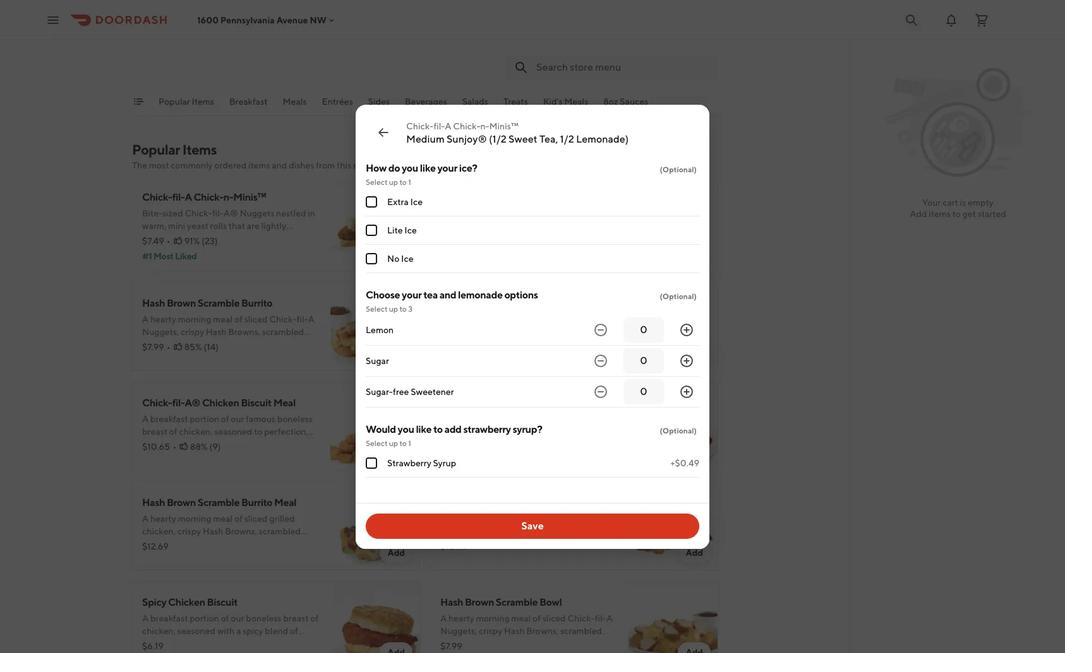 Task type: describe. For each thing, give the bounding box(es) containing it.
empty
[[968, 198, 994, 208]]

treats button
[[504, 95, 528, 116]]

current quantity is 0 number field for sugar
[[631, 354, 657, 368]]

how
[[366, 162, 387, 174]]

Item Search search field
[[536, 61, 708, 75]]

available
[[440, 353, 478, 363]]

treats
[[504, 97, 528, 107]]

minis™ for fil-
[[233, 191, 266, 203]]

strawberry
[[463, 424, 511, 436]]

to inside choose your tea and lemonade options select up to 3
[[400, 304, 407, 314]]

hash brown scramble burrito meal
[[142, 497, 297, 509]]

no
[[387, 254, 399, 264]]

yeast
[[187, 221, 208, 231]]

syrup
[[433, 458, 456, 469]]

meals button
[[283, 95, 307, 116]]

a for sunjoy®
[[445, 121, 451, 131]]

(optional) for how do you like your ice?
[[660, 165, 697, 174]]

cooked
[[476, 340, 506, 350]]

fil- for chick-fil-a® chicken biscuit meal
[[172, 397, 185, 409]]

(1/2
[[489, 133, 507, 145]]

refined
[[542, 340, 571, 350]]

freshly
[[536, 327, 563, 337]]

from
[[316, 160, 335, 171]]

and inside chick-fil-a® nuggets bite-sized pieces of boneless chicken breast, seasoned to perfection, freshly breaded and pressure cooked in 100% refined peanut oil. available with choice of dipping sauce.
[[600, 327, 616, 337]]

add button for chick-fil-a chick-n-minis™
[[380, 244, 413, 264]]

salads button
[[462, 95, 488, 116]]

brushed
[[142, 234, 175, 244]]

fil- for chick-fil-a® chicken biscuit
[[471, 397, 483, 409]]

breaded
[[565, 327, 599, 337]]

perfection,
[[490, 327, 534, 337]]

hash for hash brown scramble burrito
[[142, 298, 165, 310]]

hash brown scramble bowl image
[[629, 581, 718, 654]]

none checkbox inside would you like to add strawberry syrup? "group"
[[366, 458, 377, 469]]

chick- up #3 most liked
[[492, 204, 522, 216]]

$8.19
[[440, 342, 462, 353]]

the
[[132, 160, 147, 171]]

no ice
[[387, 254, 414, 264]]

fil- for chick-fil-a chick-n-minis™ medium sunjoy® (1/2 sweet tea, 1/2 lemonade)
[[434, 121, 445, 131]]

your inside how do you like your ice? select up to 1
[[438, 162, 457, 174]]

add for chick-fil-a® nuggets
[[686, 349, 703, 359]]

a
[[196, 234, 201, 244]]

88%
[[190, 442, 208, 452]]

scramble for hash brown scramble burrito meal
[[198, 497, 240, 509]]

ice for no ice
[[401, 254, 414, 264]]

this
[[337, 160, 351, 171]]

decrease quantity by 1 image for lemon
[[593, 323, 608, 338]]

chick-fil-a chick-n-minis™ image
[[330, 182, 420, 272]]

commonly
[[171, 160, 213, 171]]

chick- up the "sunjoy®"
[[453, 121, 481, 131]]

add button for chick-fil-a® chicken biscuit meal
[[380, 444, 413, 464]]

tea,
[[540, 133, 558, 145]]

cart
[[943, 198, 959, 208]]

medium
[[406, 133, 445, 145]]

chick-fil-a® chicken biscuit meal
[[142, 397, 296, 409]]

brown for hash brown scramble burrito
[[167, 298, 196, 310]]

breakfast button
[[229, 95, 268, 116]]

add button for chick-fil-a® nuggets
[[678, 344, 711, 364]]

and inside choose your tea and lemonade options select up to 3
[[440, 289, 456, 301]]

(optional) for choose your tea and lemonade options
[[660, 292, 697, 301]]

fil- up rolls
[[212, 209, 224, 219]]

#1 most liked
[[142, 251, 197, 262]]

$12.69
[[142, 542, 169, 552]]

100%
[[517, 340, 540, 350]]

scramble for hash brown scramble bowl
[[496, 597, 538, 609]]

strawberry
[[387, 458, 431, 469]]

#3
[[440, 239, 452, 249]]

choose your tea and lemonade options group
[[366, 288, 699, 408]]

would you like to add strawberry syrup? group
[[366, 423, 699, 478]]

items for popular items
[[192, 97, 214, 107]]

most for #3
[[453, 239, 473, 249]]

sweet
[[509, 133, 538, 145]]

brown for hash brown scramble bowl
[[465, 597, 494, 609]]

your inside choose your tea and lemonade options select up to 3
[[402, 289, 422, 301]]

your
[[923, 198, 941, 208]]

extra ice
[[387, 197, 423, 207]]

strawberry syrup
[[387, 458, 456, 469]]

hash brown scramble bowl
[[440, 597, 562, 609]]

pennsylvania
[[220, 15, 275, 25]]

chick-fil-a® chicken biscuit meal image
[[330, 382, 420, 471]]

chick-fil-a® chicken biscuit image
[[629, 382, 718, 471]]

add for hash brown scramble burrito
[[388, 349, 405, 359]]

liked for #3 most liked
[[475, 239, 497, 249]]

add for chick-fil-a chick-n-minis™
[[388, 249, 405, 259]]

choice
[[499, 353, 525, 363]]

dialog containing medium sunjoy® (1/2 sweet tea, 1/2 lemonade)
[[356, 105, 710, 549]]

extra
[[387, 197, 409, 207]]

tea
[[424, 289, 438, 301]]

1 horizontal spatial of
[[527, 353, 535, 363]]

add for spicy chicken biscuit meal
[[686, 548, 703, 559]]

chick-fil-a® nuggets image
[[629, 282, 718, 372]]

91% (23)
[[184, 236, 218, 246]]

chick- up $10.65
[[142, 397, 172, 409]]

chick- down sweetener
[[440, 397, 471, 409]]

fil- for chick-fil-a® nuggets bite-sized pieces of boneless chicken breast, seasoned to perfection, freshly breaded and pressure cooked in 100% refined peanut oil. available with choice of dipping sauce.
[[471, 298, 483, 310]]

• for fil-
[[173, 442, 176, 452]]

8oz sauces button
[[604, 95, 649, 116]]

like inside the would you like to add strawberry syrup? select up to 1
[[416, 424, 432, 436]]

decrease quantity by 1 image
[[593, 384, 608, 400]]

85% (14)
[[184, 342, 219, 353]]

2 horizontal spatial n-
[[522, 204, 532, 216]]

decrease quantity by 1 image for sugar
[[593, 354, 608, 369]]

liked for #1 most liked
[[175, 251, 197, 262]]

notification bell image
[[944, 12, 959, 27]]

hash for hash brown scramble bowl
[[440, 597, 463, 609]]

chick-fil-a chick-n-minis™ medium sunjoy® (1/2 sweet tea, 1/2 lemonade)
[[406, 121, 629, 145]]

sides
[[368, 97, 390, 107]]

• for brown
[[167, 342, 170, 353]]

are
[[247, 221, 260, 231]]

you inside the would you like to add strawberry syrup? select up to 1
[[398, 424, 414, 436]]

hash brown scramble burrito meal image
[[330, 481, 420, 571]]

sauce.
[[570, 353, 595, 363]]

entrées button
[[322, 95, 353, 116]]

that
[[229, 221, 245, 231]]

to inside how do you like your ice? select up to 1
[[400, 177, 407, 187]]

bowl
[[540, 597, 562, 609]]

nw
[[310, 15, 327, 25]]

to up strawberry
[[400, 439, 407, 448]]

items inside your cart is empty add items to get started
[[929, 209, 951, 219]]

most for #1
[[153, 251, 174, 262]]

spicy for spicy chicken biscuit meal
[[440, 497, 465, 509]]

current quantity is 0 number field for lemon
[[631, 323, 657, 337]]

how do you like your ice? group
[[366, 161, 699, 273]]

oil.
[[603, 340, 614, 350]]

beverages
[[405, 97, 447, 107]]

most
[[149, 160, 169, 171]]

a® for chick-fil-a® chicken biscuit meal
[[185, 397, 200, 409]]

Lite Ice checkbox
[[366, 225, 377, 236]]

ice for lite ice
[[405, 225, 417, 235]]

lite ice
[[387, 225, 417, 235]]

chick- inside chick-fil-a® nuggets bite-sized pieces of boneless chicken breast, seasoned to perfection, freshly breaded and pressure cooked in 100% refined peanut oil. available with choice of dipping sauce.
[[440, 298, 471, 310]]

a® inside chick-fil-a chick-n-minis™ bite-sized chick-fil-a® nuggets nestled in warm, mini yeast rolls that are lightly brushed with a honey butter spread.
[[224, 209, 238, 219]]

chick- up medium
[[406, 121, 434, 131]]

honey
[[203, 234, 228, 244]]

85%
[[184, 342, 202, 353]]

No Ice checkbox
[[366, 253, 377, 264]]

lemonade)
[[576, 133, 629, 145]]

1600 pennsylvania avenue nw
[[197, 15, 327, 25]]

free
[[393, 387, 409, 397]]

hash brown scramble burrito
[[142, 298, 273, 310]]

sauces
[[620, 97, 649, 107]]

Extra Ice checkbox
[[366, 196, 377, 208]]

fil- for chick-fil-a chick-n-minis™ meal
[[471, 204, 483, 216]]

kid's meals button
[[543, 95, 588, 116]]

a for sized
[[185, 191, 192, 203]]

you inside how do you like your ice? select up to 1
[[402, 162, 418, 174]]

pieces
[[483, 315, 509, 325]]

syrup?
[[513, 424, 542, 436]]

$10.99
[[440, 542, 468, 552]]

dishes
[[289, 160, 314, 171]]

in inside chick-fil-a® nuggets bite-sized pieces of boneless chicken breast, seasoned to perfection, freshly breaded and pressure cooked in 100% refined peanut oil. available with choice of dipping sauce.
[[508, 340, 515, 350]]

pressure
[[440, 340, 475, 350]]

rolls
[[210, 221, 227, 231]]

would
[[366, 424, 396, 436]]

sides button
[[368, 95, 390, 116]]

chick- up rolls
[[194, 191, 224, 203]]

1 meals from the left
[[283, 97, 307, 107]]

items for popular items the most commonly ordered items and dishes from this store
[[182, 142, 217, 158]]

increase quantity by 1 image for sugar
[[679, 354, 694, 369]]



Task type: locate. For each thing, give the bounding box(es) containing it.
0 vertical spatial items
[[248, 160, 270, 171]]

increase quantity by 1 image
[[679, 323, 694, 338], [679, 354, 694, 369]]

0 vertical spatial •
[[167, 236, 170, 246]]

1 inside the would you like to add strawberry syrup? select up to 1
[[408, 439, 411, 448]]

nuggets inside chick-fil-a® nuggets bite-sized pieces of boneless chicken breast, seasoned to perfection, freshly breaded and pressure cooked in 100% refined peanut oil. available with choice of dipping sauce.
[[500, 298, 539, 310]]

brown up $12.69
[[167, 497, 196, 509]]

select inside choose your tea and lemonade options select up to 3
[[366, 304, 388, 314]]

to down do
[[400, 177, 407, 187]]

like down medium
[[420, 162, 436, 174]]

1 vertical spatial and
[[440, 289, 456, 301]]

ice
[[410, 197, 423, 207], [405, 225, 417, 235], [401, 254, 414, 264]]

(23)
[[202, 236, 218, 246]]

to
[[400, 177, 407, 187], [953, 209, 961, 219], [400, 304, 407, 314], [480, 327, 488, 337], [433, 424, 443, 436], [400, 439, 407, 448]]

1 horizontal spatial spicy
[[440, 497, 465, 509]]

ice for extra ice
[[410, 197, 423, 207]]

select for how
[[366, 177, 388, 187]]

liked right #3
[[475, 239, 497, 249]]

spicy chicken biscuit
[[142, 597, 238, 609]]

a® inside chick-fil-a® nuggets bite-sized pieces of boneless chicken breast, seasoned to perfection, freshly breaded and pressure cooked in 100% refined peanut oil. available with choice of dipping sauce.
[[483, 298, 499, 310]]

2 decrease quantity by 1 image from the top
[[593, 354, 608, 369]]

0 vertical spatial liked
[[475, 239, 497, 249]]

1 horizontal spatial meals
[[564, 97, 588, 107]]

1 vertical spatial like
[[416, 424, 432, 436]]

fil- up #3 most liked
[[471, 204, 483, 216]]

sized up mini
[[162, 209, 183, 219]]

1 vertical spatial a
[[185, 191, 192, 203]]

fil- up medium
[[434, 121, 445, 131]]

0 vertical spatial a
[[445, 121, 451, 131]]

a® up strawberry
[[483, 397, 499, 409]]

0 vertical spatial of
[[511, 315, 519, 325]]

1 vertical spatial burrito
[[241, 497, 273, 509]]

fil- for chick-fil-a chick-n-minis™ bite-sized chick-fil-a® nuggets nestled in warm, mini yeast rolls that are lightly brushed with a honey butter spread.
[[172, 191, 185, 203]]

1 vertical spatial n-
[[224, 191, 233, 203]]

0 vertical spatial 1
[[408, 177, 411, 187]]

2 vertical spatial hash
[[440, 597, 463, 609]]

choose your tea and lemonade options select up to 3
[[366, 289, 538, 314]]

a® up that at the left top
[[224, 209, 238, 219]]

up down would on the bottom left of page
[[389, 439, 398, 448]]

2 vertical spatial up
[[389, 439, 398, 448]]

ice?
[[459, 162, 477, 174]]

chick- up yeast
[[185, 209, 212, 219]]

like inside how do you like your ice? select up to 1
[[420, 162, 436, 174]]

1 inside how do you like your ice? select up to 1
[[408, 177, 411, 187]]

up inside choose your tea and lemonade options select up to 3
[[389, 304, 398, 314]]

1 vertical spatial nuggets
[[500, 298, 539, 310]]

breakfast
[[229, 97, 268, 107]]

1 decrease quantity by 1 image from the top
[[593, 323, 608, 338]]

chick-fil-a chick-n-minis™ bite-sized chick-fil-a® nuggets nestled in warm, mini yeast rolls that are lightly brushed with a honey butter spread.
[[142, 191, 315, 244]]

0 vertical spatial like
[[420, 162, 436, 174]]

0 vertical spatial you
[[402, 162, 418, 174]]

up for how
[[389, 177, 398, 187]]

with down cooked
[[479, 353, 497, 363]]

to inside your cart is empty add items to get started
[[953, 209, 961, 219]]

items inside popular items the most commonly ordered items and dishes from this store
[[182, 142, 217, 158]]

1 horizontal spatial a
[[445, 121, 451, 131]]

1 vertical spatial increase quantity by 1 image
[[679, 354, 694, 369]]

to left 3
[[400, 304, 407, 314]]

and up oil.
[[600, 327, 616, 337]]

items up commonly
[[182, 142, 217, 158]]

1 vertical spatial in
[[508, 340, 515, 350]]

fil- up seasoned
[[471, 298, 483, 310]]

1 horizontal spatial with
[[479, 353, 497, 363]]

1 vertical spatial items
[[182, 142, 217, 158]]

0 horizontal spatial in
[[308, 209, 315, 219]]

1 vertical spatial popular
[[132, 142, 180, 158]]

nuggets up are
[[240, 209, 274, 219]]

1 vertical spatial hash
[[142, 497, 165, 509]]

0 vertical spatial n-
[[480, 121, 489, 131]]

select down would on the bottom left of page
[[366, 439, 388, 448]]

0 vertical spatial in
[[308, 209, 315, 219]]

• up #1 most liked
[[167, 236, 170, 246]]

up
[[389, 177, 398, 187], [389, 304, 398, 314], [389, 439, 398, 448]]

bite- up warm,
[[142, 209, 162, 219]]

2 burrito from the top
[[241, 497, 273, 509]]

sized up seasoned
[[461, 315, 481, 325]]

spicy chicken biscuit meal image
[[629, 481, 718, 571]]

ice right 'lite'
[[405, 225, 417, 235]]

(optional) inside would you like to add strawberry syrup? "group"
[[660, 426, 697, 436]]

1 horizontal spatial and
[[440, 289, 456, 301]]

salads
[[462, 97, 488, 107]]

up inside the would you like to add strawberry syrup? select up to 1
[[389, 439, 398, 448]]

88% (9)
[[190, 442, 221, 452]]

with left 'a'
[[177, 234, 195, 244]]

add for hash brown scramble burrito meal
[[388, 548, 405, 559]]

sugar-free sweetener
[[366, 387, 454, 397]]

scramble for hash brown scramble burrito
[[198, 298, 240, 310]]

2 vertical spatial n-
[[522, 204, 532, 216]]

0 horizontal spatial minis™
[[233, 191, 266, 203]]

8oz
[[604, 97, 618, 107]]

and right tea
[[440, 289, 456, 301]]

0 horizontal spatial bite-
[[142, 209, 162, 219]]

chick- right tea
[[440, 298, 471, 310]]

1 horizontal spatial items
[[929, 209, 951, 219]]

1 horizontal spatial most
[[453, 239, 473, 249]]

2 vertical spatial current quantity is 0 number field
[[631, 385, 657, 399]]

decrease quantity by 1 image
[[593, 323, 608, 338], [593, 354, 608, 369]]

1 vertical spatial ice
[[405, 225, 417, 235]]

a inside chick-fil-a chick-n-minis™ bite-sized chick-fil-a® nuggets nestled in warm, mini yeast rolls that are lightly brushed with a honey butter spread.
[[185, 191, 192, 203]]

chicken
[[558, 315, 589, 325]]

you
[[402, 162, 418, 174], [398, 424, 414, 436]]

burrito for hash brown scramble burrito meal
[[241, 497, 273, 509]]

0 vertical spatial brown
[[167, 298, 196, 310]]

select down choose on the top left of the page
[[366, 304, 388, 314]]

1 horizontal spatial sized
[[461, 315, 481, 325]]

add inside your cart is empty add items to get started
[[910, 209, 927, 219]]

sunjoy®
[[447, 133, 487, 145]]

2 vertical spatial ice
[[401, 254, 414, 264]]

select down the how
[[366, 177, 388, 187]]

n- inside chick-fil-a chick-n-minis™ bite-sized chick-fil-a® nuggets nestled in warm, mini yeast rolls that are lightly brushed with a honey butter spread.
[[224, 191, 233, 203]]

of up "perfection,"
[[511, 315, 519, 325]]

up inside how do you like your ice? select up to 1
[[389, 177, 398, 187]]

spicy down syrup
[[440, 497, 465, 509]]

2 vertical spatial a
[[483, 204, 490, 216]]

sugar
[[366, 356, 389, 366]]

scramble
[[198, 298, 240, 310], [198, 497, 240, 509], [496, 597, 538, 609]]

1 horizontal spatial in
[[508, 340, 515, 350]]

1 vertical spatial most
[[153, 251, 174, 262]]

hash down $10.99
[[440, 597, 463, 609]]

liked down 91%
[[175, 251, 197, 262]]

0 items, open order cart image
[[974, 12, 989, 27]]

2 up from the top
[[389, 304, 398, 314]]

$10.65 •
[[142, 442, 176, 452]]

spicy chicken biscuit image
[[330, 581, 420, 654]]

nestled
[[276, 209, 306, 219]]

your up 3
[[402, 289, 422, 301]]

3 (optional) from the top
[[660, 426, 697, 436]]

a up #3 most liked
[[483, 204, 490, 216]]

0 horizontal spatial and
[[272, 160, 287, 171]]

0 vertical spatial your
[[438, 162, 457, 174]]

bite- inside chick-fil-a chick-n-minis™ bite-sized chick-fil-a® nuggets nestled in warm, mini yeast rolls that are lightly brushed with a honey butter spread.
[[142, 209, 162, 219]]

$7.99 for $7.99 •
[[142, 342, 164, 353]]

2 vertical spatial minis™
[[532, 204, 564, 216]]

2 horizontal spatial minis™
[[532, 204, 564, 216]]

lite
[[387, 225, 403, 235]]

minis™ inside chick-fil-a chick-n-minis™ bite-sized chick-fil-a® nuggets nestled in warm, mini yeast rolls that are lightly brushed with a honey butter spread.
[[233, 191, 266, 203]]

butter
[[229, 234, 255, 244]]

hash up $12.69
[[142, 497, 165, 509]]

up for choose
[[389, 304, 398, 314]]

with inside chick-fil-a chick-n-minis™ bite-sized chick-fil-a® nuggets nestled in warm, mini yeast rolls that are lightly brushed with a honey butter spread.
[[177, 234, 195, 244]]

save button
[[366, 514, 699, 539]]

of
[[511, 315, 519, 325], [527, 353, 535, 363]]

0 horizontal spatial n-
[[224, 191, 233, 203]]

0 horizontal spatial $7.99
[[142, 342, 164, 353]]

$7.49 •
[[142, 236, 170, 246]]

0 horizontal spatial a
[[185, 191, 192, 203]]

with inside chick-fil-a® nuggets bite-sized pieces of boneless chicken breast, seasoned to perfection, freshly breaded and pressure cooked in 100% refined peanut oil. available with choice of dipping sauce.
[[479, 353, 497, 363]]

0 horizontal spatial of
[[511, 315, 519, 325]]

fil- inside chick-fil-a® nuggets bite-sized pieces of boneless chicken breast, seasoned to perfection, freshly breaded and pressure cooked in 100% refined peanut oil. available with choice of dipping sauce.
[[471, 298, 483, 310]]

Current quantity is 0 number field
[[631, 323, 657, 337], [631, 354, 657, 368], [631, 385, 657, 399]]

hash
[[142, 298, 165, 310], [142, 497, 165, 509], [440, 597, 463, 609]]

items inside popular items the most commonly ordered items and dishes from this store
[[248, 160, 270, 171]]

fil- up mini
[[172, 191, 185, 203]]

0 horizontal spatial spicy
[[142, 597, 166, 609]]

you right do
[[402, 162, 418, 174]]

scramble down the (9)
[[198, 497, 240, 509]]

1 horizontal spatial minis™
[[489, 121, 519, 131]]

2 vertical spatial brown
[[465, 597, 494, 609]]

0 vertical spatial $7.99
[[142, 342, 164, 353]]

items right ordered
[[248, 160, 270, 171]]

(optional) for would you like to add strawberry syrup?
[[660, 426, 697, 436]]

increase quantity by 1 image for lemon
[[679, 323, 694, 338]]

1 vertical spatial bite-
[[440, 315, 461, 325]]

back image
[[376, 125, 391, 140]]

(optional) inside "how do you like your ice?" group
[[660, 165, 697, 174]]

1 up extra ice on the top left
[[408, 177, 411, 187]]

1 up from the top
[[389, 177, 398, 187]]

most
[[453, 239, 473, 249], [153, 251, 174, 262]]

sugar-
[[366, 387, 393, 397]]

popular items the most commonly ordered items and dishes from this store
[[132, 142, 373, 171]]

1 vertical spatial sized
[[461, 315, 481, 325]]

popular for popular items
[[159, 97, 190, 107]]

0 vertical spatial most
[[453, 239, 473, 249]]

a® up 88%
[[185, 397, 200, 409]]

add button
[[380, 244, 413, 264], [380, 344, 413, 364], [678, 344, 711, 364], [380, 444, 413, 464], [380, 543, 413, 564], [678, 543, 711, 564]]

2 vertical spatial scramble
[[496, 597, 538, 609]]

0 vertical spatial nuggets
[[240, 209, 274, 219]]

$7.99 for $7.99
[[440, 642, 462, 652]]

1 current quantity is 0 number field from the top
[[631, 323, 657, 337]]

your left ice?
[[438, 162, 457, 174]]

nuggets inside chick-fil-a chick-n-minis™ bite-sized chick-fil-a® nuggets nestled in warm, mini yeast rolls that are lightly brushed with a honey butter spread.
[[240, 209, 274, 219]]

2 vertical spatial (optional)
[[660, 426, 697, 436]]

1 up strawberry
[[408, 439, 411, 448]]

popular inside popular items the most commonly ordered items and dishes from this store
[[132, 142, 180, 158]]

meals
[[283, 97, 307, 107], [564, 97, 588, 107]]

1 select from the top
[[366, 177, 388, 187]]

0 vertical spatial with
[[177, 234, 195, 244]]

0 vertical spatial decrease quantity by 1 image
[[593, 323, 608, 338]]

biscuit
[[241, 397, 272, 409], [539, 397, 570, 409], [505, 497, 536, 509], [207, 597, 238, 609]]

n- inside chick-fil-a chick-n-minis™ medium sunjoy® (1/2 sweet tea, 1/2 lemonade)
[[480, 121, 489, 131]]

hash brown scramble burrito image
[[330, 282, 420, 372]]

1 vertical spatial 1
[[408, 439, 411, 448]]

to left add
[[433, 424, 443, 436]]

1 (optional) from the top
[[660, 165, 697, 174]]

in up choice
[[508, 340, 515, 350]]

bite- inside chick-fil-a® nuggets bite-sized pieces of boneless chicken breast, seasoned to perfection, freshly breaded and pressure cooked in 100% refined peanut oil. available with choice of dipping sauce.
[[440, 315, 461, 325]]

(optional) inside choose your tea and lemonade options group
[[660, 292, 697, 301]]

None checkbox
[[366, 458, 377, 469]]

add button for hash brown scramble burrito
[[380, 344, 413, 364]]

0 vertical spatial select
[[366, 177, 388, 187]]

popular for popular items the most commonly ordered items and dishes from this store
[[132, 142, 180, 158]]

started
[[978, 209, 1006, 219]]

1 vertical spatial you
[[398, 424, 414, 436]]

meals right kid's
[[564, 97, 588, 107]]

n- for chick-
[[224, 191, 233, 203]]

like
[[420, 162, 436, 174], [416, 424, 432, 436]]

do
[[388, 162, 400, 174]]

popular items button
[[159, 95, 214, 116]]

0 vertical spatial popular
[[159, 97, 190, 107]]

sized inside chick-fil-a chick-n-minis™ bite-sized chick-fil-a® nuggets nestled in warm, mini yeast rolls that are lightly brushed with a honey butter spread.
[[162, 209, 183, 219]]

1 vertical spatial scramble
[[198, 497, 240, 509]]

to up cooked
[[480, 327, 488, 337]]

fil-
[[434, 121, 445, 131], [172, 191, 185, 203], [471, 204, 483, 216], [212, 209, 224, 219], [471, 298, 483, 310], [172, 397, 185, 409], [471, 397, 483, 409]]

meals inside button
[[564, 97, 588, 107]]

ordered
[[215, 160, 247, 171]]

warm,
[[142, 221, 166, 231]]

open menu image
[[45, 12, 61, 27]]

chick-fil-a® nuggets bite-sized pieces of boneless chicken breast, seasoned to perfection, freshly breaded and pressure cooked in 100% refined peanut oil. available with choice of dipping sauce.
[[440, 298, 619, 363]]

1 vertical spatial $7.99
[[440, 642, 462, 652]]

3 select from the top
[[366, 439, 388, 448]]

3 current quantity is 0 number field from the top
[[631, 385, 657, 399]]

up left 3
[[389, 304, 398, 314]]

1 burrito from the top
[[241, 298, 273, 310]]

and
[[272, 160, 287, 171], [440, 289, 456, 301], [600, 327, 616, 337]]

popular inside button
[[159, 97, 190, 107]]

items inside button
[[192, 97, 214, 107]]

chick- up #3
[[440, 204, 471, 216]]

2 increase quantity by 1 image from the top
[[679, 354, 694, 369]]

and inside popular items the most commonly ordered items and dishes from this store
[[272, 160, 287, 171]]

ice right the no at the top left
[[401, 254, 414, 264]]

1 horizontal spatial nuggets
[[500, 298, 539, 310]]

a up yeast
[[185, 191, 192, 203]]

2 meals from the left
[[564, 97, 588, 107]]

add button for spicy chicken biscuit meal
[[678, 543, 711, 564]]

how do you like your ice? select up to 1
[[366, 162, 477, 187]]

0 horizontal spatial items
[[248, 160, 270, 171]]

to inside chick-fil-a® nuggets bite-sized pieces of boneless chicken breast, seasoned to perfection, freshly breaded and pressure cooked in 100% refined peanut oil. available with choice of dipping sauce.
[[480, 327, 488, 337]]

burrito
[[241, 298, 273, 310], [241, 497, 273, 509]]

hash up $7.99 •
[[142, 298, 165, 310]]

+$0.49
[[670, 458, 699, 469]]

1 vertical spatial minis™
[[233, 191, 266, 203]]

spread.
[[256, 234, 286, 244]]

brown down $10.99
[[465, 597, 494, 609]]

0 vertical spatial bite-
[[142, 209, 162, 219]]

0 vertical spatial spicy
[[440, 497, 465, 509]]

2 (optional) from the top
[[660, 292, 697, 301]]

beverages button
[[405, 95, 447, 116]]

a up the "sunjoy®"
[[445, 121, 451, 131]]

breast,
[[591, 315, 619, 325]]

a® up pieces at the top
[[483, 298, 499, 310]]

1 horizontal spatial bite-
[[440, 315, 461, 325]]

1 increase quantity by 1 image from the top
[[679, 323, 694, 338]]

spicy for spicy chicken biscuit
[[142, 597, 166, 609]]

1 vertical spatial spicy
[[142, 597, 166, 609]]

items down your
[[929, 209, 951, 219]]

to left the get
[[953, 209, 961, 219]]

0 horizontal spatial liked
[[175, 251, 197, 262]]

fil- up strawberry
[[471, 397, 483, 409]]

chick- up warm,
[[142, 191, 172, 203]]

like left add
[[416, 424, 432, 436]]

2 select from the top
[[366, 304, 388, 314]]

chick-
[[406, 121, 434, 131], [453, 121, 481, 131], [142, 191, 172, 203], [194, 191, 224, 203], [440, 204, 471, 216], [492, 204, 522, 216], [185, 209, 212, 219], [440, 298, 471, 310], [142, 397, 172, 409], [440, 397, 471, 409]]

options
[[504, 289, 538, 301]]

items left "breakfast"
[[192, 97, 214, 107]]

add button for hash brown scramble burrito meal
[[380, 543, 413, 564]]

meal
[[566, 204, 588, 216], [273, 397, 296, 409], [274, 497, 297, 509], [538, 497, 560, 509]]

you right would on the bottom left of page
[[398, 424, 414, 436]]

spicy up $6.19
[[142, 597, 166, 609]]

2 1 from the top
[[408, 439, 411, 448]]

a® for chick-fil-a® nuggets bite-sized pieces of boneless chicken breast, seasoned to perfection, freshly breaded and pressure cooked in 100% refined peanut oil. available with choice of dipping sauce.
[[483, 298, 499, 310]]

select for choose
[[366, 304, 388, 314]]

0 vertical spatial minis™
[[489, 121, 519, 131]]

sized inside chick-fil-a® nuggets bite-sized pieces of boneless chicken breast, seasoned to perfection, freshly breaded and pressure cooked in 100% refined peanut oil. available with choice of dipping sauce.
[[461, 315, 481, 325]]

3 up from the top
[[389, 439, 398, 448]]

chick-fil-a chick-n-minis™ meal image
[[629, 182, 718, 272]]

and left dishes
[[272, 160, 287, 171]]

a inside chick-fil-a chick-n-minis™ medium sunjoy® (1/2 sweet tea, 1/2 lemonade)
[[445, 121, 451, 131]]

0 vertical spatial items
[[192, 97, 214, 107]]

meals left entrées
[[283, 97, 307, 107]]

decrease quantity by 1 image up oil.
[[593, 323, 608, 338]]

ice right extra
[[410, 197, 423, 207]]

2 horizontal spatial a
[[483, 204, 490, 216]]

1 vertical spatial current quantity is 0 number field
[[631, 354, 657, 368]]

up down do
[[389, 177, 398, 187]]

get
[[963, 209, 976, 219]]

2 horizontal spatial and
[[600, 327, 616, 337]]

current quantity is 0 number field for sugar-free sweetener
[[631, 385, 657, 399]]

1 vertical spatial •
[[167, 342, 170, 353]]

a® for chick-fil-a® chicken biscuit
[[483, 397, 499, 409]]

n-
[[480, 121, 489, 131], [224, 191, 233, 203], [522, 204, 532, 216]]

0 vertical spatial ice
[[410, 197, 423, 207]]

decrease quantity by 1 image down oil.
[[593, 354, 608, 369]]

select
[[366, 177, 388, 187], [366, 304, 388, 314], [366, 439, 388, 448]]

entrées
[[322, 97, 353, 107]]

minis™ for sweet
[[489, 121, 519, 131]]

1 vertical spatial (optional)
[[660, 292, 697, 301]]

popular items
[[159, 97, 214, 107]]

1 1 from the top
[[408, 177, 411, 187]]

1 horizontal spatial n-
[[480, 121, 489, 131]]

lemon
[[366, 325, 394, 335]]

nuggets up the boneless
[[500, 298, 539, 310]]

0 vertical spatial burrito
[[241, 298, 273, 310]]

0 horizontal spatial meals
[[283, 97, 307, 107]]

burrito for hash brown scramble burrito
[[241, 298, 273, 310]]

brown up 85%
[[167, 298, 196, 310]]

add for chick-fil-a® chicken biscuit meal
[[388, 449, 405, 459]]

hash for hash brown scramble burrito meal
[[142, 497, 165, 509]]

save
[[521, 520, 544, 532]]

with
[[177, 234, 195, 244], [479, 353, 497, 363]]

fil- inside chick-fil-a chick-n-minis™ medium sunjoy® (1/2 sweet tea, 1/2 lemonade)
[[434, 121, 445, 131]]

$7.99
[[142, 342, 164, 353], [440, 642, 462, 652]]

1 horizontal spatial liked
[[475, 239, 497, 249]]

boneless
[[521, 315, 556, 325]]

0 horizontal spatial with
[[177, 234, 195, 244]]

1 horizontal spatial $7.99
[[440, 642, 462, 652]]

in right 'nestled'
[[308, 209, 315, 219]]

1/2
[[560, 133, 574, 145]]

fil- up $10.65 •
[[172, 397, 185, 409]]

dialog
[[356, 105, 710, 549]]

most right #3
[[453, 239, 473, 249]]

2 vertical spatial •
[[173, 442, 176, 452]]

scramble left bowl
[[496, 597, 538, 609]]

1 vertical spatial brown
[[167, 497, 196, 509]]

2 vertical spatial and
[[600, 327, 616, 337]]

1 vertical spatial select
[[366, 304, 388, 314]]

store
[[353, 160, 373, 171]]

avenue
[[277, 15, 308, 25]]

nuggets
[[240, 209, 274, 219], [500, 298, 539, 310]]

0 horizontal spatial most
[[153, 251, 174, 262]]

spicy chicken biscuit meal
[[440, 497, 560, 509]]

n- for (1/2
[[480, 121, 489, 131]]

most right #1
[[153, 251, 174, 262]]

brown for hash brown scramble burrito meal
[[167, 497, 196, 509]]

• right $10.65
[[173, 442, 176, 452]]

select inside the would you like to add strawberry syrup? select up to 1
[[366, 439, 388, 448]]

minis™ inside chick-fil-a chick-n-minis™ medium sunjoy® (1/2 sweet tea, 1/2 lemonade)
[[489, 121, 519, 131]]

in inside chick-fil-a chick-n-minis™ bite-sized chick-fil-a® nuggets nestled in warm, mini yeast rolls that are lightly brushed with a honey butter spread.
[[308, 209, 315, 219]]

2 current quantity is 0 number field from the top
[[631, 354, 657, 368]]

of down 100%
[[527, 353, 535, 363]]

0 horizontal spatial your
[[402, 289, 422, 301]]

0 vertical spatial increase quantity by 1 image
[[679, 323, 694, 338]]

(14)
[[204, 342, 219, 353]]

seasoned
[[440, 327, 478, 337]]

scramble up '(14)' on the bottom of page
[[198, 298, 240, 310]]

bite- up seasoned
[[440, 315, 461, 325]]

1600
[[197, 15, 219, 25]]

select inside how do you like your ice? select up to 1
[[366, 177, 388, 187]]

increase quantity by 1 image
[[679, 384, 694, 400]]

2 vertical spatial select
[[366, 439, 388, 448]]

• left 85%
[[167, 342, 170, 353]]

peanut
[[572, 340, 601, 350]]



Task type: vqa. For each thing, say whether or not it's contained in the screenshot.
Joy
no



